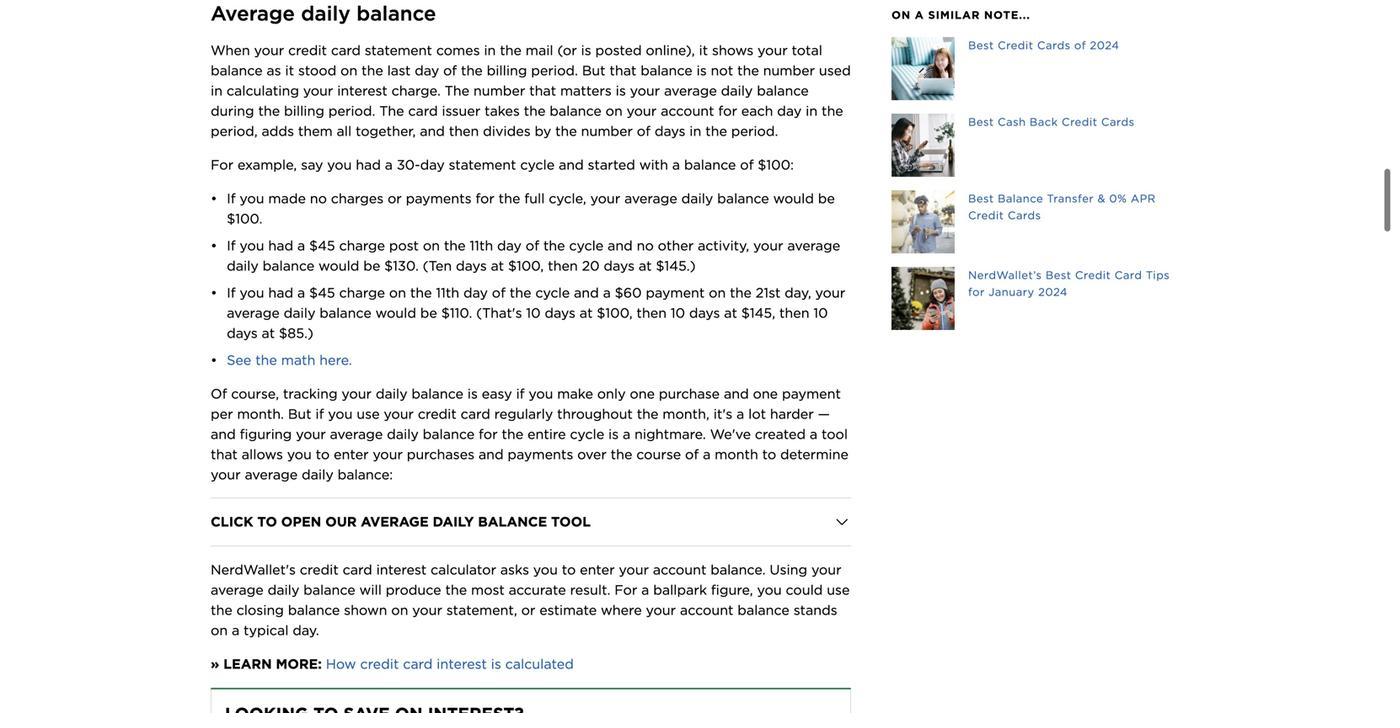 Task type: locate. For each thing, give the bounding box(es) containing it.
card up "stood"
[[331, 42, 361, 58]]

card
[[1115, 269, 1143, 282]]

best balance transfer & 0% apr credit cards
[[969, 192, 1156, 222]]

stands
[[794, 603, 838, 619]]

a
[[915, 8, 924, 21], [385, 157, 393, 173], [672, 157, 680, 173], [297, 238, 305, 254], [297, 285, 305, 301], [603, 285, 611, 301], [737, 406, 745, 423], [623, 426, 631, 443], [810, 426, 818, 443], [703, 447, 711, 463], [642, 582, 649, 599], [232, 623, 240, 639]]

card down 'easy' at the left
[[461, 406, 490, 423]]

0 vertical spatial 11th
[[470, 238, 493, 254]]

be inside if you made no charges or payments for the full cycle, your average daily balance would be $100.
[[818, 190, 835, 207]]

1 vertical spatial billing
[[284, 103, 325, 119]]

10 down $145.)
[[671, 305, 685, 321]]

daily inside if you had a $45 charge on the 11th day of the cycle and a $60 payment on the 21st day, your average daily balance would be $110. (that's 10 days at $100, then 10 days at $145, then 10 days at $85.)
[[284, 305, 316, 321]]

credit inside when your credit card statement comes in the mail (or is posted online), it shows your total balance as it stood on the last day of the billing period. but that balance is not the number used in calculating your interest charge. the number that matters is your average daily balance during the billing period. the card issuer takes the balance on your account for each day in the period, adds them all together, and then divides by the number of days in the period.
[[288, 42, 327, 58]]

payment for 10
[[646, 285, 705, 301]]

2 10 from the left
[[671, 305, 685, 321]]

0 vertical spatial 2024
[[1090, 39, 1120, 52]]

0 vertical spatial charge
[[339, 238, 385, 254]]

nerdwallet's best credit card tips for january 2024 link
[[892, 267, 1182, 330]]

$130.
[[384, 258, 419, 274]]

0 vertical spatial number
[[763, 62, 815, 79]]

2 horizontal spatial be
[[818, 190, 835, 207]]

is left 'easy' at the left
[[468, 386, 478, 402]]

period. down (or
[[531, 62, 578, 79]]

0 horizontal spatial 11th
[[436, 285, 460, 301]]

calculator
[[431, 562, 496, 579]]

of up (that's
[[492, 285, 506, 301]]

course,
[[231, 386, 279, 402]]

on up (ten on the top
[[423, 238, 440, 254]]

day right each
[[777, 103, 802, 119]]

most
[[471, 582, 505, 599]]

charge
[[339, 238, 385, 254], [339, 285, 385, 301]]

online),
[[646, 42, 695, 58]]

for
[[719, 103, 738, 119], [476, 190, 495, 207], [969, 286, 985, 299], [479, 426, 498, 443]]

2 vertical spatial be
[[420, 305, 437, 321]]

$45 inside if you had a $45 charge post on the 11th day of the cycle and no other activity, your average daily balance would be $130. (ten days at $100, then 20 days at $145.)
[[309, 238, 335, 254]]

over
[[578, 447, 607, 463]]

1 horizontal spatial payment
[[782, 386, 841, 402]]

best down the on a similar note...
[[969, 39, 994, 52]]

if inside if you had a $45 charge post on the 11th day of the cycle and no other activity, your average daily balance would be $130. (ten days at $100, then 20 days at $145.)
[[227, 238, 236, 254]]

billing up them
[[284, 103, 325, 119]]

1 vertical spatial enter
[[580, 562, 615, 579]]

average inside if you made no charges or payments for the full cycle, your average daily balance would be $100.
[[625, 190, 678, 207]]

0 vertical spatial the
[[445, 83, 470, 99]]

average inside if you had a $45 charge on the 11th day of the cycle and a $60 payment on the 21st day, your average daily balance would be $110. (that's 10 days at $100, then 10 days at $145, then 10 days at $85.)
[[227, 305, 280, 321]]

but
[[582, 62, 606, 79], [288, 406, 312, 423]]

is left calculated on the left bottom of page
[[491, 657, 501, 673]]

1 horizontal spatial be
[[420, 305, 437, 321]]

figure,
[[711, 582, 753, 599]]

0 horizontal spatial statement
[[365, 42, 432, 58]]

0%
[[1110, 192, 1127, 205]]

used
[[819, 62, 851, 79]]

0 horizontal spatial enter
[[334, 447, 369, 463]]

allows
[[242, 447, 283, 463]]

enter inside nerdwallet's credit card interest calculator asks you to enter your account balance. using your average daily balance will produce the most accurate result. for a ballpark figure, you could use the closing balance shown on your statement, or estimate where your account balance stands on a typical day.
[[580, 562, 615, 579]]

interest down statement,
[[437, 657, 487, 673]]

$85.)
[[279, 325, 313, 342]]

it's
[[714, 406, 733, 423]]

the left last
[[362, 62, 383, 79]]

credit up "stood"
[[288, 42, 327, 58]]

payments down entire
[[508, 447, 573, 463]]

1 vertical spatial be
[[364, 258, 380, 274]]

of inside of course, tracking your daily balance is easy if you make only one purchase and one payment per month. but if you use your credit card regularly throughout the month, it's a lot harder — and figuring your average daily balance for the entire cycle is a nightmare. we've created a tool that allows you to enter your purchases and payments over the course of a month to determine your average daily balance:
[[685, 447, 699, 463]]

enter up balance: at the bottom of the page
[[334, 447, 369, 463]]

average down not
[[664, 83, 717, 99]]

0 vertical spatial but
[[582, 62, 606, 79]]

1 vertical spatial if
[[227, 238, 236, 254]]

tool
[[822, 426, 848, 443]]

your inside if you made no charges or payments for the full cycle, your average daily balance would be $100.
[[591, 190, 621, 207]]

had for daily
[[268, 285, 293, 301]]

or inside if you made no charges or payments for the full cycle, your average daily balance would be $100.
[[388, 190, 402, 207]]

credit up purchases
[[418, 406, 457, 423]]

1 if from the top
[[227, 190, 236, 207]]

interest inside when your credit card statement comes in the mail (or is posted online), it shows your total balance as it stood on the last day of the billing period. but that balance is not the number used in calculating your interest charge. the number that matters is your average daily balance during the billing period. the card issuer takes the balance on your account for each day in the period, adds them all together, and then divides by the number of days in the period.
[[337, 83, 388, 99]]

you inside if you had a $45 charge on the 11th day of the cycle and a $60 payment on the 21st day, your average daily balance would be $110. (that's 10 days at $100, then 10 days at $145, then 10 days at $85.)
[[240, 285, 264, 301]]

example,
[[238, 157, 297, 173]]

if for if you had a $45 charge on the 11th day of the cycle and a $60 payment on the 21st day, your average daily balance would be $110. (that's 10 days at $100, then 10 days at $145, then 10 days at $85.)
[[227, 285, 236, 301]]

one right only
[[630, 386, 655, 402]]

1 horizontal spatial number
[[581, 123, 633, 139]]

1 vertical spatial period.
[[329, 103, 375, 119]]

would inside if you had a $45 charge on the 11th day of the cycle and a $60 payment on the 21st day, your average daily balance would be $110. (that's 10 days at $100, then 10 days at $145, then 10 days at $85.)
[[376, 305, 416, 321]]

0 horizontal spatial it
[[285, 62, 294, 79]]

month.
[[237, 406, 284, 423]]

0 vertical spatial if
[[516, 386, 525, 402]]

how
[[326, 657, 356, 673]]

best cash back credit cards link
[[892, 114, 1182, 177]]

1 10 from the left
[[526, 305, 541, 321]]

2 horizontal spatial period.
[[731, 123, 778, 139]]

balance up here.
[[320, 305, 372, 321]]

2 vertical spatial if
[[227, 285, 236, 301]]

account inside when your credit card statement comes in the mail (or is posted online), it shows your total balance as it stood on the last day of the billing period. but that balance is not the number used in calculating your interest charge. the number that matters is your average daily balance during the billing period. the card issuer takes the balance on your account for each day in the period, adds them all together, and then divides by the number of days in the period.
[[661, 103, 715, 119]]

1 horizontal spatial one
[[753, 386, 778, 402]]

charge inside if you had a $45 charge on the 11th day of the cycle and a $60 payment on the 21st day, your average daily balance would be $110. (that's 10 days at $100, then 10 days at $145, then 10 days at $85.)
[[339, 285, 385, 301]]

best left balance
[[969, 192, 994, 205]]

day
[[415, 62, 439, 79], [777, 103, 802, 119], [420, 157, 445, 173], [497, 238, 522, 254], [464, 285, 488, 301]]

1 vertical spatial interest
[[376, 562, 427, 579]]

comes
[[436, 42, 480, 58]]

for down for example, say you had a 30-day statement cycle and started with a balance of $100:
[[476, 190, 495, 207]]

2 horizontal spatial would
[[773, 190, 814, 207]]

and down per
[[211, 426, 236, 443]]

1 vertical spatial account
[[653, 562, 707, 579]]

would down '$130.'
[[376, 305, 416, 321]]

credit inside of course, tracking your daily balance is easy if you make only one purchase and one payment per month. but if you use your credit card regularly throughout the month, it's a lot harder — and figuring your average daily balance for the entire cycle is a nightmare. we've created a tool that allows you to enter your purchases and payments over the course of a month to determine your average daily balance:
[[418, 406, 457, 423]]

a left $60 at the top of page
[[603, 285, 611, 301]]

$45 up $85.)
[[309, 285, 335, 301]]

if you had a $45 charge post on the 11th day of the cycle and no other activity, your average daily balance would be $130. (ten days at $100, then 20 days at $145.)
[[227, 238, 845, 274]]

1 horizontal spatial statement
[[449, 157, 516, 173]]

0 vertical spatial be
[[818, 190, 835, 207]]

payments inside if you made no charges or payments for the full cycle, your average daily balance would be $100.
[[406, 190, 472, 207]]

average inside if you had a $45 charge post on the 11th day of the cycle and no other activity, your average daily balance would be $130. (ten days at $100, then 20 days at $145.)
[[788, 238, 841, 254]]

for inside if you made no charges or payments for the full cycle, your average daily balance would be $100.
[[476, 190, 495, 207]]

1 horizontal spatial the
[[445, 83, 470, 99]]

nightmare.
[[635, 426, 706, 443]]

0 vertical spatial had
[[356, 157, 381, 173]]

payment for —
[[782, 386, 841, 402]]

is right (or
[[581, 42, 592, 58]]

1 horizontal spatial enter
[[580, 562, 615, 579]]

1 horizontal spatial would
[[376, 305, 416, 321]]

payment down $145.)
[[646, 285, 705, 301]]

to inside nerdwallet's credit card interest calculator asks you to enter your account balance. using your average daily balance will produce the most accurate result. for a ballpark figure, you could use the closing balance shown on your statement, or estimate where your account balance stands on a typical day.
[[562, 562, 576, 579]]

days inside when your credit card statement comes in the mail (or is posted online), it shows your total balance as it stood on the last day of the billing period. but that balance is not the number used in calculating your interest charge. the number that matters is your average daily balance during the billing period. the card issuer takes the balance on your account for each day in the period, adds them all together, and then divides by the number of days in the period.
[[655, 123, 686, 139]]

balance:
[[338, 467, 393, 483]]

the up (that's
[[510, 285, 532, 301]]

1 horizontal spatial if
[[516, 386, 525, 402]]

daily inside nerdwallet's credit card interest calculator asks you to enter your account balance. using your average daily balance will produce the most accurate result. for a ballpark figure, you could use the closing balance shown on your statement, or estimate where your account balance stands on a typical day.
[[268, 582, 300, 599]]

asks
[[501, 562, 529, 579]]

with
[[640, 157, 668, 173]]

no right made
[[310, 190, 327, 207]]

0 vertical spatial or
[[388, 190, 402, 207]]

use inside of course, tracking your daily balance is easy if you make only one purchase and one payment per month. but if you use your credit card regularly throughout the month, it's a lot harder — and figuring your average daily balance for the entire cycle is a nightmare. we've created a tool that allows you to enter your purchases and payments over the course of a month to determine your average daily balance:
[[357, 406, 380, 423]]

of down nightmare.
[[685, 447, 699, 463]]

card down charge.
[[408, 103, 438, 119]]

payment inside of course, tracking your daily balance is easy if you make only one purchase and one payment per month. but if you use your credit card regularly throughout the month, it's a lot harder — and figuring your average daily balance for the entire cycle is a nightmare. we've created a tool that allows you to enter your purchases and payments over the course of a month to determine your average daily balance:
[[782, 386, 841, 402]]

0 vertical spatial would
[[773, 190, 814, 207]]

tool
[[551, 514, 591, 531]]

1 horizontal spatial billing
[[487, 62, 527, 79]]

statement inside when your credit card statement comes in the mail (or is posted online), it shows your total balance as it stood on the last day of the billing period. but that balance is not the number used in calculating your interest charge. the number that matters is your average daily balance during the billing period. the card issuer takes the balance on your account for each day in the period, adds them all together, and then divides by the number of days in the period.
[[365, 42, 432, 58]]

0 horizontal spatial the
[[380, 103, 404, 119]]

your down tracking
[[296, 426, 326, 443]]

average
[[361, 514, 429, 531]]

is
[[581, 42, 592, 58], [697, 62, 707, 79], [616, 83, 626, 99], [468, 386, 478, 402], [609, 426, 619, 443], [491, 657, 501, 673]]

2 one from the left
[[753, 386, 778, 402]]

$45
[[309, 238, 335, 254], [309, 285, 335, 301]]

them
[[298, 123, 333, 139]]

0 vertical spatial account
[[661, 103, 715, 119]]

daily inside if you had a $45 charge post on the 11th day of the cycle and no other activity, your average daily balance would be $130. (ten days at $100, then 20 days at $145.)
[[227, 258, 259, 274]]

cycle inside of course, tracking your daily balance is easy if you make only one purchase and one payment per month. but if you use your credit card regularly throughout the month, it's a lot harder — and figuring your average daily balance for the entire cycle is a nightmare. we've created a tool that allows you to enter your purchases and payments over the course of a month to determine your average daily balance:
[[570, 426, 605, 443]]

cycle up the over
[[570, 426, 605, 443]]

balance
[[478, 514, 547, 531]]

(or
[[558, 42, 577, 58]]

statement up last
[[365, 42, 432, 58]]

had inside if you had a $45 charge post on the 11th day of the cycle and no other activity, your average daily balance would be $130. (ten days at $100, then 20 days at $145.)
[[268, 238, 293, 254]]

1 vertical spatial but
[[288, 406, 312, 423]]

0 horizontal spatial 10
[[526, 305, 541, 321]]

1 vertical spatial payment
[[782, 386, 841, 402]]

1 vertical spatial 2024
[[1039, 286, 1068, 299]]

apr
[[1131, 192, 1156, 205]]

could
[[786, 582, 823, 599]]

days up the see
[[227, 325, 258, 342]]

mail
[[526, 42, 554, 58]]

for inside nerdwallet's credit card interest calculator asks you to enter your account balance. using your average daily balance will produce the most accurate result. for a ballpark figure, you could use the closing balance shown on your statement, or estimate where your account balance stands on a typical day.
[[615, 582, 638, 599]]

period.
[[531, 62, 578, 79], [329, 103, 375, 119], [731, 123, 778, 139]]

1 vertical spatial or
[[521, 603, 536, 619]]

determine
[[781, 447, 849, 463]]

1 horizontal spatial 2024
[[1090, 39, 1120, 52]]

1 vertical spatial it
[[285, 62, 294, 79]]

if down $100.
[[227, 238, 236, 254]]

your
[[254, 42, 284, 58], [758, 42, 788, 58], [303, 83, 333, 99], [630, 83, 660, 99], [627, 103, 657, 119], [591, 190, 621, 207], [754, 238, 784, 254], [816, 285, 846, 301], [342, 386, 372, 402], [384, 406, 414, 423], [296, 426, 326, 443], [373, 447, 403, 463], [211, 467, 241, 483], [619, 562, 649, 579], [812, 562, 842, 579], [412, 603, 443, 619], [646, 603, 676, 619]]

had down made
[[268, 238, 293, 254]]

it left shows
[[699, 42, 708, 58]]

0 vertical spatial use
[[357, 406, 380, 423]]

the left full
[[499, 190, 520, 207]]

no
[[310, 190, 327, 207], [637, 238, 654, 254]]

of inside if you had a $45 charge on the 11th day of the cycle and a $60 payment on the 21st day, your average daily balance would be $110. (that's 10 days at $100, then 10 days at $145, then 10 days at $85.)
[[492, 285, 506, 301]]

0 horizontal spatial be
[[364, 258, 380, 274]]

credit left the card
[[1075, 269, 1111, 282]]

our
[[325, 514, 357, 531]]

credit down open
[[300, 562, 339, 579]]

your inside if you had a $45 charge post on the 11th day of the cycle and no other activity, your average daily balance would be $130. (ten days at $100, then 20 days at $145.)
[[754, 238, 784, 254]]

1 horizontal spatial payments
[[508, 447, 573, 463]]

regularly
[[494, 406, 553, 423]]

0 horizontal spatial but
[[288, 406, 312, 423]]

account
[[661, 103, 715, 119], [653, 562, 707, 579], [680, 603, 734, 619]]

1 vertical spatial payments
[[508, 447, 573, 463]]

3 10 from the left
[[814, 305, 828, 321]]

a up $85.)
[[297, 285, 305, 301]]

2 if from the top
[[227, 238, 236, 254]]

account down not
[[661, 103, 715, 119]]

then down issuer
[[449, 123, 479, 139]]

0 horizontal spatial use
[[357, 406, 380, 423]]

other
[[658, 238, 694, 254]]

1 vertical spatial statement
[[449, 157, 516, 173]]

if for if you made no charges or payments for the full cycle, your average daily balance would be $100.
[[227, 190, 236, 207]]

credit
[[288, 42, 327, 58], [418, 406, 457, 423], [300, 562, 339, 579], [360, 657, 399, 673]]

$45 inside if you had a $45 charge on the 11th day of the cycle and a $60 payment on the 21st day, your average daily balance would be $110. (that's 10 days at $100, then 10 days at $145, then 10 days at $85.)
[[309, 285, 335, 301]]

11th down if you made no charges or payments for the full cycle, your average daily balance would be $100.
[[470, 238, 493, 254]]

issuer
[[442, 103, 481, 119]]

0 vertical spatial payments
[[406, 190, 472, 207]]

be inside if you had a $45 charge on the 11th day of the cycle and a $60 payment on the 21st day, your average daily balance would be $110. (that's 10 days at $100, then 10 days at $145, then 10 days at $85.)
[[420, 305, 437, 321]]

and inside if you had a $45 charge post on the 11th day of the cycle and no other activity, your average daily balance would be $130. (ten days at $100, then 20 days at $145.)
[[608, 238, 633, 254]]

charge inside if you had a $45 charge post on the 11th day of the cycle and no other activity, your average daily balance would be $130. (ten days at $100, then 20 days at $145.)
[[339, 238, 385, 254]]

post
[[389, 238, 419, 254]]

0 horizontal spatial one
[[630, 386, 655, 402]]

$100, down $60 at the top of page
[[597, 305, 633, 321]]

had up $85.)
[[268, 285, 293, 301]]

best credit cards of 2024
[[969, 39, 1120, 52]]

1 vertical spatial if
[[316, 406, 324, 423]]

2 $45 from the top
[[309, 285, 335, 301]]

the right the by
[[555, 123, 577, 139]]

then inside when your credit card statement comes in the mail (or is posted online), it shows your total balance as it stood on the last day of the billing period. but that balance is not the number used in calculating your interest charge. the number that matters is your average daily balance during the billing period. the card issuer takes the balance on your account for each day in the period, adds them all together, and then divides by the number of days in the period.
[[449, 123, 479, 139]]

no inside if you made no charges or payments for the full cycle, your average daily balance would be $100.
[[310, 190, 327, 207]]

payments
[[406, 190, 472, 207], [508, 447, 573, 463]]

or inside nerdwallet's credit card interest calculator asks you to enter your account balance. using your average daily balance will produce the most accurate result. for a ballpark figure, you could use the closing balance shown on your statement, or estimate where your account balance stands on a typical day.
[[521, 603, 536, 619]]

ballpark
[[653, 582, 707, 599]]

2 horizontal spatial 10
[[814, 305, 828, 321]]

if
[[227, 190, 236, 207], [227, 238, 236, 254], [227, 285, 236, 301]]

1 vertical spatial that
[[529, 83, 556, 99]]

per
[[211, 406, 233, 423]]

accurate
[[509, 582, 566, 599]]

and up $60 at the top of page
[[608, 238, 633, 254]]

by
[[535, 123, 551, 139]]

if inside if you had a $45 charge on the 11th day of the cycle and a $60 payment on the 21st day, your average daily balance would be $110. (that's 10 days at $100, then 10 days at $145, then 10 days at $85.)
[[227, 285, 236, 301]]

1 horizontal spatial for
[[615, 582, 638, 599]]

started
[[588, 157, 635, 173]]

1 horizontal spatial it
[[699, 42, 708, 58]]

payment up —
[[782, 386, 841, 402]]

2 vertical spatial period.
[[731, 123, 778, 139]]

2024 inside nerdwallet's best credit card tips for january 2024
[[1039, 286, 1068, 299]]

if inside if you made no charges or payments for the full cycle, your average daily balance would be $100.
[[227, 190, 236, 207]]

number up takes
[[474, 83, 525, 99]]

1 vertical spatial had
[[268, 238, 293, 254]]

your down started
[[591, 190, 621, 207]]

0 vertical spatial interest
[[337, 83, 388, 99]]

that down posted
[[610, 62, 637, 79]]

balance up purchases
[[423, 426, 475, 443]]

the inside if you made no charges or payments for the full cycle, your average daily balance would be $100.
[[499, 190, 520, 207]]

0 horizontal spatial period.
[[329, 103, 375, 119]]

and inside when your credit card statement comes in the mail (or is posted online), it shows your total balance as it stood on the last day of the billing period. but that balance is not the number used in calculating your interest charge. the number that matters is your average daily balance during the billing period. the card issuer takes the balance on your account for each day in the period, adds them all together, and then divides by the number of days in the period.
[[420, 123, 445, 139]]

throughout
[[557, 406, 633, 423]]

charge down '$130.'
[[339, 285, 385, 301]]

1 horizontal spatial 10
[[671, 305, 685, 321]]

payment inside if you had a $45 charge on the 11th day of the cycle and a $60 payment on the 21st day, your average daily balance would be $110. (that's 10 days at $100, then 10 days at $145, then 10 days at $85.)
[[646, 285, 705, 301]]

1 vertical spatial charge
[[339, 285, 385, 301]]

0 vertical spatial for
[[211, 157, 234, 173]]

3 if from the top
[[227, 285, 236, 301]]

a left typical
[[232, 623, 240, 639]]

1 horizontal spatial period.
[[531, 62, 578, 79]]

credit
[[998, 39, 1034, 52], [1062, 115, 1098, 129], [969, 209, 1004, 222], [1075, 269, 1111, 282]]

payments inside of course, tracking your daily balance is easy if you make only one purchase and one payment per month. but if you use your credit card regularly throughout the month, it's a lot harder — and figuring your average daily balance for the entire cycle is a nightmare. we've created a tool that allows you to enter your purchases and payments over the course of a month to determine your average daily balance:
[[508, 447, 573, 463]]

period,
[[211, 123, 258, 139]]

on down activity, at the top right of page
[[709, 285, 726, 301]]

10
[[526, 305, 541, 321], [671, 305, 685, 321], [814, 305, 828, 321]]

cycle inside if you had a $45 charge on the 11th day of the cycle and a $60 payment on the 21st day, your average daily balance would be $110. (that's 10 days at $100, then 10 days at $145, then 10 days at $85.)
[[536, 285, 570, 301]]

if
[[516, 386, 525, 402], [316, 406, 324, 423]]

on inside if you had a $45 charge post on the 11th day of the cycle and no other activity, your average daily balance would be $130. (ten days at $100, then 20 days at $145.)
[[423, 238, 440, 254]]

0 vertical spatial $100,
[[508, 258, 544, 274]]

best right nerdwallet's
[[1046, 269, 1072, 282]]

credit right back
[[1062, 115, 1098, 129]]

entire
[[528, 426, 566, 443]]

cards up best cash back credit cards
[[1038, 39, 1071, 52]]

0 vertical spatial billing
[[487, 62, 527, 79]]

best inside the best balance transfer & 0% apr credit cards
[[969, 192, 994, 205]]

at left $145.)
[[639, 258, 652, 274]]

balance
[[998, 192, 1044, 205]]

0 horizontal spatial or
[[388, 190, 402, 207]]

the up issuer
[[445, 83, 470, 99]]

enter inside of course, tracking your daily balance is easy if you make only one purchase and one payment per month. but if you use your credit card regularly throughout the month, it's a lot harder — and figuring your average daily balance for the entire cycle is a nightmare. we've created a tool that allows you to enter your purchases and payments over the course of a month to determine your average daily balance:
[[334, 447, 369, 463]]

use up stands
[[827, 582, 850, 599]]

1 vertical spatial would
[[319, 258, 359, 274]]

cards right back
[[1102, 115, 1135, 129]]

for
[[211, 157, 234, 173], [615, 582, 638, 599]]

is right matters
[[616, 83, 626, 99]]

2 charge from the top
[[339, 285, 385, 301]]

0 vertical spatial $45
[[309, 238, 335, 254]]

interest inside nerdwallet's credit card interest calculator asks you to enter your account balance. using your average daily balance will produce the most accurate result. for a ballpark figure, you could use the closing balance shown on your statement, or estimate where your account balance stands on a typical day.
[[376, 562, 427, 579]]

use inside nerdwallet's credit card interest calculator asks you to enter your account balance. using your average daily balance will produce the most accurate result. for a ballpark figure, you could use the closing balance shown on your statement, or estimate where your account balance stands on a typical day.
[[827, 582, 850, 599]]

billing
[[487, 62, 527, 79], [284, 103, 325, 119]]

for inside nerdwallet's best credit card tips for january 2024
[[969, 286, 985, 299]]

0 horizontal spatial that
[[211, 447, 238, 463]]

balance down when
[[211, 62, 263, 79]]

but inside of course, tracking your daily balance is easy if you make only one purchase and one payment per month. but if you use your credit card regularly throughout the month, it's a lot harder — and figuring your average daily balance for the entire cycle is a nightmare. we've created a tool that allows you to enter your purchases and payments over the course of a month to determine your average daily balance:
[[288, 406, 312, 423]]

how credit card interest is calculated
[[326, 657, 574, 673]]

average down with
[[625, 190, 678, 207]]

or down 30-
[[388, 190, 402, 207]]

card inside nerdwallet's credit card interest calculator asks you to enter your account balance. using your average daily balance will produce the most accurate result. for a ballpark figure, you could use the closing balance shown on your statement, or estimate where your account balance stands on a typical day.
[[343, 562, 372, 579]]

that
[[610, 62, 637, 79], [529, 83, 556, 99], [211, 447, 238, 463]]

0 vertical spatial enter
[[334, 447, 369, 463]]

if down tracking
[[316, 406, 324, 423]]

0 vertical spatial cards
[[1038, 39, 1071, 52]]

1 horizontal spatial 11th
[[470, 238, 493, 254]]

had inside if you had a $45 charge on the 11th day of the cycle and a $60 payment on the 21st day, your average daily balance would be $110. (that's 10 days at $100, then 10 days at $145, then 10 days at $85.)
[[268, 285, 293, 301]]

see the math here.
[[227, 352, 352, 369]]

would
[[773, 190, 814, 207], [319, 258, 359, 274], [376, 305, 416, 321]]

0 vertical spatial if
[[227, 190, 236, 207]]

1 horizontal spatial or
[[521, 603, 536, 619]]

day,
[[785, 285, 812, 301]]

1 vertical spatial cards
[[1102, 115, 1135, 129]]

1 vertical spatial $100,
[[597, 305, 633, 321]]

0 horizontal spatial would
[[319, 258, 359, 274]]

1 vertical spatial $45
[[309, 285, 335, 301]]

best credit cards of 2024 link
[[892, 37, 1182, 100]]

be inside if you had a $45 charge post on the 11th day of the cycle and no other activity, your average daily balance would be $130. (ten days at $100, then 20 days at $145.)
[[364, 258, 380, 274]]

0 horizontal spatial payment
[[646, 285, 705, 301]]

$100, inside if you had a $45 charge post on the 11th day of the cycle and no other activity, your average daily balance would be $130. (ten days at $100, then 20 days at $145.)
[[508, 258, 544, 274]]

0 vertical spatial payment
[[646, 285, 705, 301]]

you inside if you made no charges or payments for the full cycle, your average daily balance would be $100.
[[240, 190, 264, 207]]

produce
[[386, 582, 441, 599]]

2 vertical spatial would
[[376, 305, 416, 321]]

click
[[211, 514, 253, 531]]

1 charge from the top
[[339, 238, 385, 254]]

payments down 30-
[[406, 190, 472, 207]]

credit inside nerdwallet's best credit card tips for january 2024
[[1075, 269, 1111, 282]]

the down calculator
[[445, 582, 467, 599]]

1 horizontal spatial use
[[827, 582, 850, 599]]

for down 'period,'
[[211, 157, 234, 173]]

cycle
[[520, 157, 555, 173], [569, 238, 604, 254], [536, 285, 570, 301], [570, 426, 605, 443]]

day down if you made no charges or payments for the full cycle, your average daily balance would be $100.
[[497, 238, 522, 254]]

for up where
[[615, 582, 638, 599]]

cycle up full
[[520, 157, 555, 173]]

course
[[637, 447, 681, 463]]

0 horizontal spatial $100,
[[508, 258, 544, 274]]

1 $45 from the top
[[309, 238, 335, 254]]

1 vertical spatial use
[[827, 582, 850, 599]]

a right with
[[672, 157, 680, 173]]

0 vertical spatial no
[[310, 190, 327, 207]]

card inside of course, tracking your daily balance is easy if you make only one purchase and one payment per month. but if you use your credit card regularly throughout the month, it's a lot harder — and figuring your average daily balance for the entire cycle is a nightmare. we've created a tool that allows you to enter your purchases and payments over the course of a month to determine your average daily balance:
[[461, 406, 490, 423]]

similar
[[928, 8, 981, 21]]



Task type: vqa. For each thing, say whether or not it's contained in the screenshot.
CHARGE in If You Had A $45 Charge Post On The 11Th Day Of The Cycle And No Other Activity, Your Average Daily Balance Would Be $130. (Ten Days At $100, Then 20 Days At $145.)
yes



Task type: describe. For each thing, give the bounding box(es) containing it.
$100, inside if you had a $45 charge on the 11th day of the cycle and a $60 payment on the 21st day, your average daily balance would be $110. (that's 10 days at $100, then 10 days at $145, then 10 days at $85.)
[[597, 305, 633, 321]]

on down produce
[[391, 603, 408, 619]]

back
[[1030, 115, 1058, 129]]

all
[[337, 123, 352, 139]]

0 vertical spatial period.
[[531, 62, 578, 79]]

easy
[[482, 386, 512, 402]]

$145.)
[[656, 258, 696, 274]]

best for best credit cards of 2024
[[969, 39, 994, 52]]

1 one from the left
[[630, 386, 655, 402]]

note...
[[984, 8, 1031, 21]]

for example, say you had a 30-day statement cycle and started with a balance of $100:
[[211, 157, 794, 173]]

nerdwallet's
[[211, 562, 296, 579]]

on
[[892, 8, 911, 21]]

average inside nerdwallet's credit card interest calculator asks you to enter your account balance. using your average daily balance will produce the most accurate result. for a ballpark figure, you could use the closing balance shown on your statement, or estimate where your account balance stands on a typical day.
[[211, 582, 264, 599]]

balance down matters
[[550, 103, 602, 119]]

—
[[818, 406, 830, 423]]

best for best cash back credit cards
[[969, 115, 994, 129]]

day down issuer
[[420, 157, 445, 173]]

would inside if you had a $45 charge post on the 11th day of the cycle and no other activity, your average daily balance would be $130. (ten days at $100, then 20 days at $145.)
[[319, 258, 359, 274]]

during
[[211, 103, 254, 119]]

the down (ten on the top
[[410, 285, 432, 301]]

math
[[281, 352, 316, 369]]

credit right how
[[360, 657, 399, 673]]

a inside if you had a $45 charge post on the 11th day of the cycle and no other activity, your average daily balance would be $130. (ten days at $100, then 20 days at $145.)
[[297, 238, 305, 254]]

the down shows
[[738, 62, 759, 79]]

here.
[[320, 352, 352, 369]]

the down used
[[822, 103, 844, 119]]

0 horizontal spatial number
[[474, 83, 525, 99]]

the down comes
[[461, 62, 483, 79]]

you up regularly
[[529, 386, 553, 402]]

on right "stood"
[[341, 62, 358, 79]]

a left lot
[[737, 406, 745, 423]]

balance right with
[[684, 157, 736, 173]]

credit inside nerdwallet's credit card interest calculator asks you to enter your account balance. using your average daily balance will produce the most accurate result. for a ballpark figure, you could use the closing balance shown on your statement, or estimate where your account balance stands on a typical day.
[[300, 562, 339, 579]]

20
[[582, 258, 600, 274]]

interest for how
[[437, 657, 487, 673]]

cycle,
[[549, 190, 587, 207]]

for inside of course, tracking your daily balance is easy if you make only one purchase and one payment per month. but if you use your credit card regularly throughout the month, it's a lot harder — and figuring your average daily balance for the entire cycle is a nightmare. we've created a tool that allows you to enter your purchases and payments over the course of a month to determine your average daily balance:
[[479, 426, 498, 443]]

$145,
[[742, 305, 776, 321]]

purchase
[[659, 386, 720, 402]]

a down throughout on the left
[[623, 426, 631, 443]]

$45 for be
[[309, 238, 335, 254]]

cycle inside if you had a $45 charge post on the 11th day of the cycle and no other activity, your average daily balance would be $130. (ten days at $100, then 20 days at $145.)
[[569, 238, 604, 254]]

of up with
[[637, 123, 651, 139]]

you up accurate
[[533, 562, 558, 579]]

best for best balance transfer & 0% apr credit cards
[[969, 192, 994, 205]]

cards inside best credit cards of 2024 link
[[1038, 39, 1071, 52]]

charges
[[331, 190, 384, 207]]

average up balance: at the bottom of the page
[[330, 426, 383, 443]]

would inside if you made no charges or payments for the full cycle, your average daily balance would be $100.
[[773, 190, 814, 207]]

using
[[770, 562, 808, 579]]

you inside if you had a $45 charge post on the 11th day of the cycle and no other activity, your average daily balance would be $130. (ten days at $100, then 20 days at $145.)
[[240, 238, 264, 254]]

balance.
[[711, 562, 766, 579]]

balance inside if you had a $45 charge post on the 11th day of the cycle and no other activity, your average daily balance would be $130. (ten days at $100, then 20 days at $145.)
[[263, 258, 315, 274]]

estimate
[[540, 603, 597, 619]]

adds
[[262, 123, 294, 139]]

average down allows
[[245, 467, 298, 483]]

balance up day.
[[288, 603, 340, 619]]

no inside if you had a $45 charge post on the 11th day of the cycle and no other activity, your average daily balance would be $130. (ten days at $100, then 20 days at $145.)
[[637, 238, 654, 254]]

the up the by
[[524, 103, 546, 119]]

day inside if you had a $45 charge on the 11th day of the cycle and a $60 payment on the 21st day, your average daily balance would be $110. (that's 10 days at $100, then 10 days at $145, then 10 days at $85.)
[[464, 285, 488, 301]]

&
[[1098, 192, 1106, 205]]

day up charge.
[[415, 62, 439, 79]]

the left closing
[[211, 603, 232, 619]]

typical
[[244, 623, 289, 639]]

2 horizontal spatial that
[[610, 62, 637, 79]]

january
[[989, 286, 1035, 299]]

» learn more:
[[211, 657, 322, 673]]

for inside when your credit card statement comes in the mail (or is posted online), it shows your total balance as it stood on the last day of the billing period. but that balance is not the number used in calculating your interest charge. the number that matters is your average daily balance during the billing period. the card issuer takes the balance on your account for each day in the period, adds them all together, and then divides by the number of days in the period.
[[719, 103, 738, 119]]

nerdwallet's best credit card tips for january 2024
[[969, 269, 1170, 299]]

your down produce
[[412, 603, 443, 619]]

best balance transfer & 0% apr credit cards link
[[892, 191, 1182, 254]]

balance down online),
[[641, 62, 693, 79]]

your down "stood"
[[303, 83, 333, 99]]

a up determine
[[810, 426, 818, 443]]

the right the see
[[255, 352, 277, 369]]

your up 'could'
[[812, 562, 842, 579]]

0 horizontal spatial to
[[316, 447, 330, 463]]

balance inside if you had a $45 charge on the 11th day of the cycle and a $60 payment on the 21st day, your average daily balance would be $110. (that's 10 days at $100, then 10 days at $145, then 10 days at $85.)
[[320, 305, 372, 321]]

open
[[281, 514, 321, 531]]

on down matters
[[606, 103, 623, 119]]

at left $145,
[[724, 305, 738, 321]]

day.
[[293, 623, 319, 639]]

when
[[211, 42, 250, 58]]

balance left will
[[304, 582, 355, 599]]

each
[[742, 103, 773, 119]]

0 horizontal spatial billing
[[284, 103, 325, 119]]

$110.
[[441, 305, 472, 321]]

11th inside if you had a $45 charge on the 11th day of the cycle and a $60 payment on the 21st day, your average daily balance would be $110. (that's 10 days at $100, then 10 days at $145, then 10 days at $85.)
[[436, 285, 460, 301]]

your up click
[[211, 467, 241, 483]]

days right 20
[[604, 258, 635, 274]]

of up best cash back credit cards
[[1075, 39, 1087, 52]]

then inside if you had a $45 charge post on the 11th day of the cycle and no other activity, your average daily balance would be $130. (ten days at $100, then 20 days at $145.)
[[548, 258, 578, 274]]

together,
[[356, 123, 416, 139]]

the up $145,
[[730, 285, 752, 301]]

if for if you had a $45 charge post on the 11th day of the cycle and no other activity, your average daily balance would be $130. (ten days at $100, then 20 days at $145.)
[[227, 238, 236, 254]]

if you made no charges or payments for the full cycle, your average daily balance would be $100.
[[227, 190, 839, 227]]

you down using
[[757, 582, 782, 599]]

that inside of course, tracking your daily balance is easy if you make only one purchase and one payment per month. but if you use your credit card regularly throughout the month, it's a lot harder — and figuring your average daily balance for the entire cycle is a nightmare. we've created a tool that allows you to enter your purchases and payments over the course of a month to determine your average daily balance:
[[211, 447, 238, 463]]

and up it's
[[724, 386, 749, 402]]

11th inside if you had a $45 charge post on the 11th day of the cycle and no other activity, your average daily balance would be $130. (ten days at $100, then 20 days at $145.)
[[470, 238, 493, 254]]

1 vertical spatial the
[[380, 103, 404, 119]]

full
[[525, 190, 545, 207]]

but inside when your credit card statement comes in the mail (or is posted online), it shows your total balance as it stood on the last day of the billing period. but that balance is not the number used in calculating your interest charge. the number that matters is your average daily balance during the billing period. the card issuer takes the balance on your account for each day in the period, adds them all together, and then divides by the number of days in the period.
[[582, 62, 606, 79]]

last
[[387, 62, 411, 79]]

the down regularly
[[502, 426, 524, 443]]

the up (ten on the top
[[444, 238, 466, 254]]

as
[[267, 62, 281, 79]]

balance down figure, at the bottom
[[738, 603, 790, 619]]

only
[[597, 386, 626, 402]]

your up where
[[619, 562, 649, 579]]

of down comes
[[443, 62, 457, 79]]

posted
[[596, 42, 642, 58]]

days right (ten on the top
[[456, 258, 487, 274]]

how credit card interest is calculated link
[[326, 657, 574, 673]]

balance up last
[[357, 1, 436, 26]]

your up balance: at the bottom of the page
[[373, 447, 403, 463]]

1 horizontal spatial that
[[529, 83, 556, 99]]

30-
[[397, 157, 420, 173]]

lot
[[749, 406, 766, 423]]

charge for $130.
[[339, 238, 385, 254]]

divides
[[483, 123, 531, 139]]

cash
[[998, 115, 1026, 129]]

cards inside the best cash back credit cards link
[[1102, 115, 1135, 129]]

statement,
[[447, 603, 517, 619]]

credit down note...
[[998, 39, 1034, 52]]

credit inside the best balance transfer & 0% apr credit cards
[[969, 209, 1004, 222]]

(that's
[[476, 305, 522, 321]]

cards inside the best balance transfer & 0% apr credit cards
[[1008, 209, 1042, 222]]

on up »
[[211, 623, 228, 639]]

average daily balance
[[211, 1, 436, 26]]

balance inside if you made no charges or payments for the full cycle, your average daily balance would be $100.
[[718, 190, 769, 207]]

tips
[[1146, 269, 1170, 282]]

takes
[[485, 103, 520, 119]]

click to open our average daily balance tool button
[[211, 499, 851, 546]]

then down "day,"
[[780, 305, 810, 321]]

shows
[[712, 42, 754, 58]]

you right allows
[[287, 447, 312, 463]]

2 horizontal spatial number
[[763, 62, 815, 79]]

$100.
[[227, 211, 263, 227]]

best inside nerdwallet's best credit card tips for january 2024
[[1046, 269, 1072, 282]]

is down throughout on the left
[[609, 426, 619, 443]]

days left $145,
[[689, 305, 720, 321]]

average inside when your credit card statement comes in the mail (or is posted online), it shows your total balance as it stood on the last day of the billing period. but that balance is not the number used in calculating your interest charge. the number that matters is your average daily balance during the billing period. the card issuer takes the balance on your account for each day in the period, adds them all together, and then divides by the number of days in the period.
[[664, 83, 717, 99]]

result.
[[570, 582, 611, 599]]

at left $85.)
[[262, 325, 275, 342]]

2 horizontal spatial to
[[763, 447, 777, 463]]

day inside if you had a $45 charge post on the 11th day of the cycle and no other activity, your average daily balance would be $130. (ten days at $100, then 20 days at $145.)
[[497, 238, 522, 254]]

make
[[557, 386, 593, 402]]

balance left 'easy' at the left
[[412, 386, 464, 402]]

at up (that's
[[491, 258, 504, 274]]

click to open our average daily balance tool
[[211, 514, 591, 531]]

say
[[301, 157, 323, 173]]

daily inside when your credit card statement comes in the mail (or is posted online), it shows your total balance as it stood on the last day of the billing period. but that balance is not the number used in calculating your interest charge. the number that matters is your average daily balance during the billing period. the card issuer takes the balance on your account for each day in the period, adds them all together, and then divides by the number of days in the period.
[[721, 83, 753, 99]]

where
[[601, 603, 642, 619]]

the left mail
[[500, 42, 522, 58]]

a left the month
[[703, 447, 711, 463]]

nerdwallet's
[[969, 269, 1042, 282]]

month
[[715, 447, 758, 463]]

then down $60 at the top of page
[[637, 305, 667, 321]]

calculating
[[227, 83, 299, 99]]

your up purchases
[[384, 406, 414, 423]]

2 vertical spatial number
[[581, 123, 633, 139]]

the down if you made no charges or payments for the full cycle, your average daily balance would be $100.
[[544, 238, 565, 254]]

a right on on the top right of page
[[915, 8, 924, 21]]

0 horizontal spatial for
[[211, 157, 234, 173]]

your up with
[[627, 103, 657, 119]]

charge for balance
[[339, 285, 385, 301]]

your down here.
[[342, 386, 372, 402]]

you down tracking
[[328, 406, 353, 423]]

at down 20
[[580, 305, 593, 321]]

transfer
[[1047, 192, 1094, 205]]

your down online),
[[630, 83, 660, 99]]

days right (that's
[[545, 305, 576, 321]]

your left total
[[758, 42, 788, 58]]

card down produce
[[403, 657, 433, 673]]

$45 for daily
[[309, 285, 335, 301]]

activity,
[[698, 238, 750, 254]]

your up as
[[254, 42, 284, 58]]

daily inside if you made no charges or payments for the full cycle, your average daily balance would be $100.
[[682, 190, 713, 207]]

your inside if you had a $45 charge on the 11th day of the cycle and a $60 payment on the 21st day, your average daily balance would be $110. (that's 10 days at $100, then 10 days at $145, then 10 days at $85.)
[[816, 285, 846, 301]]

is left not
[[697, 62, 707, 79]]

not
[[711, 62, 734, 79]]

of
[[211, 386, 227, 402]]

balance up each
[[757, 83, 809, 99]]

if you had a $45 charge on the 11th day of the cycle and a $60 payment on the 21st day, your average daily balance would be $110. (that's 10 days at $100, then 10 days at $145, then 10 days at $85.)
[[227, 285, 850, 342]]

interest for nerdwallet's
[[376, 562, 427, 579]]

the right the over
[[611, 447, 633, 463]]

the down not
[[706, 123, 727, 139]]

and inside if you had a $45 charge on the 11th day of the cycle and a $60 payment on the 21st day, your average daily balance would be $110. (that's 10 days at $100, then 10 days at $145, then 10 days at $85.)
[[574, 285, 599, 301]]

the up nightmare.
[[637, 406, 659, 423]]

the down calculating
[[258, 103, 280, 119]]

we've
[[710, 426, 751, 443]]

matters
[[560, 83, 612, 99]]

of left $100:
[[740, 157, 754, 173]]

see
[[227, 352, 251, 369]]

shown
[[344, 603, 387, 619]]

and up cycle,
[[559, 157, 584, 173]]

0 horizontal spatial if
[[316, 406, 324, 423]]

total
[[792, 42, 823, 58]]

closing
[[237, 603, 284, 619]]

had for be
[[268, 238, 293, 254]]

tracking
[[283, 386, 338, 402]]

2 vertical spatial account
[[680, 603, 734, 619]]

on down '$130.'
[[389, 285, 406, 301]]

and right purchases
[[479, 447, 504, 463]]

of inside if you had a $45 charge post on the 11th day of the cycle and no other activity, your average daily balance would be $130. (ten days at $100, then 20 days at $145.)
[[526, 238, 540, 254]]

figuring
[[240, 426, 292, 443]]

see the math here. link
[[227, 352, 352, 369]]



